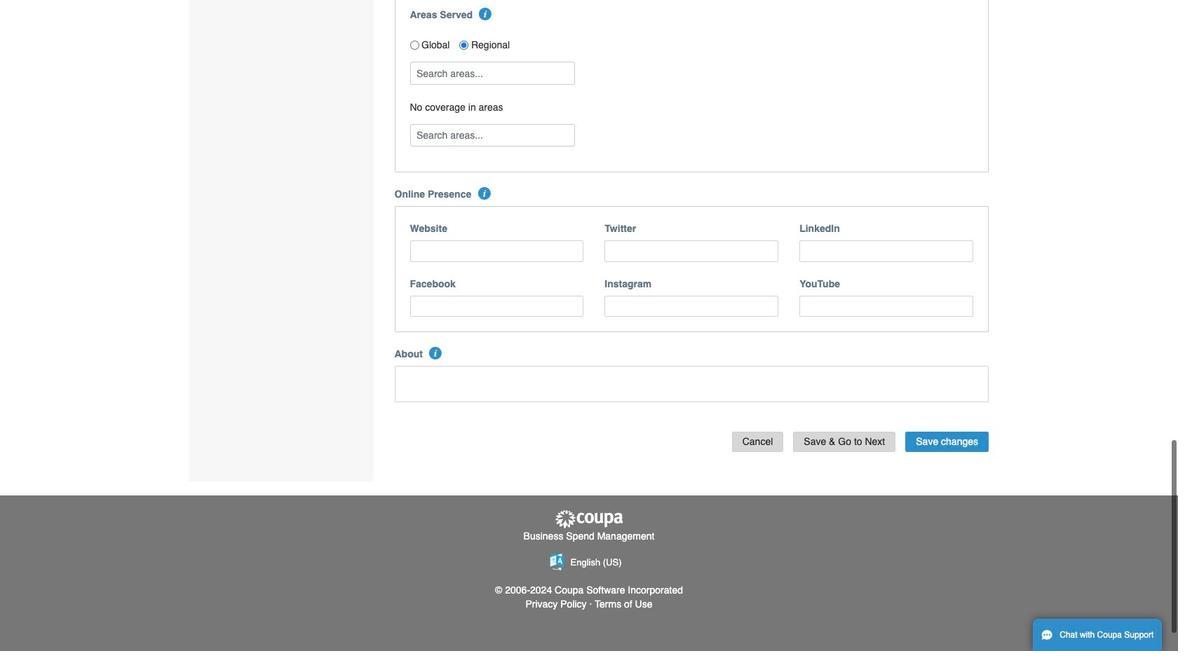 Task type: locate. For each thing, give the bounding box(es) containing it.
additional information image
[[479, 8, 492, 20], [478, 187, 491, 200], [429, 347, 442, 360]]

None radio
[[460, 41, 469, 50]]

None radio
[[410, 41, 419, 50]]

0 vertical spatial additional information image
[[479, 8, 492, 20]]

None text field
[[605, 241, 779, 262], [800, 241, 973, 262], [410, 296, 584, 317], [605, 241, 779, 262], [800, 241, 973, 262], [410, 296, 584, 317]]

coupa supplier portal image
[[554, 510, 624, 530]]

Search areas... text field
[[411, 63, 573, 84]]

None text field
[[410, 241, 584, 262], [605, 296, 779, 317], [800, 296, 973, 317], [394, 366, 989, 403], [410, 241, 584, 262], [605, 296, 779, 317], [800, 296, 973, 317], [394, 366, 989, 403]]



Task type: describe. For each thing, give the bounding box(es) containing it.
1 vertical spatial additional information image
[[478, 187, 491, 200]]

2 vertical spatial additional information image
[[429, 347, 442, 360]]

Search areas... text field
[[411, 125, 573, 146]]



Task type: vqa. For each thing, say whether or not it's contained in the screenshot.
Complete within James Peterson "banner"
no



